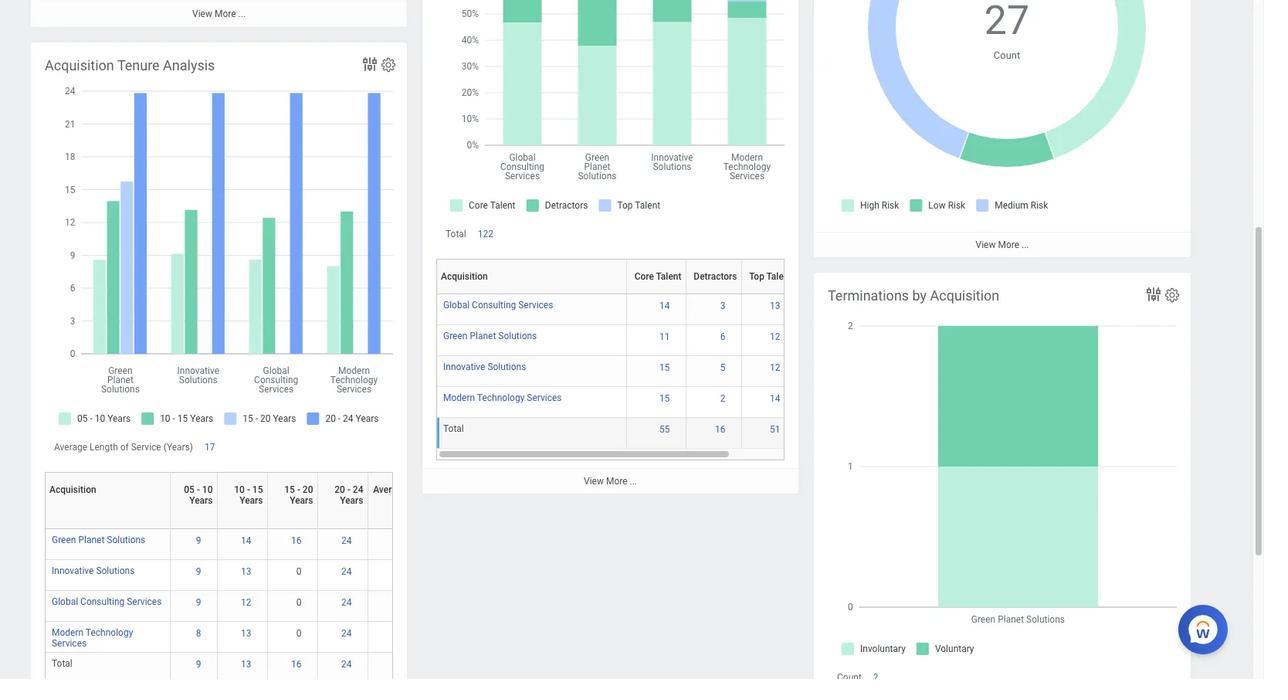 Task type: locate. For each thing, give the bounding box(es) containing it.
2 10 from the left
[[234, 485, 245, 496]]

17 button
[[205, 441, 218, 454]]

20
[[303, 485, 313, 496], [335, 485, 345, 496]]

acquisition button for services
[[441, 260, 632, 295]]

16 inside acquisition talent health element
[[716, 424, 726, 435]]

service
[[131, 442, 161, 453], [407, 496, 438, 506]]

0 vertical spatial modern
[[444, 393, 475, 404]]

configure and view chart data image inside terminations by acquisition element
[[1145, 285, 1164, 304]]

technology for the bottommost modern technology services link
[[86, 628, 133, 638]]

innovative solutions link for 15
[[444, 359, 527, 373]]

view more ... inside acquisition talent health element
[[584, 476, 637, 487]]

of inside "average length of service (years)" button
[[397, 496, 405, 506]]

view more ... for acquisition talent health element
[[584, 476, 637, 487]]

core
[[635, 271, 654, 282]]

10 right 05
[[202, 485, 213, 496]]

planet inside acquisition talent health element
[[470, 331, 496, 342]]

global inside the acquisition tenure analysis element
[[52, 597, 78, 608]]

05
[[184, 485, 195, 496]]

1 horizontal spatial innovative
[[444, 362, 486, 373]]

(years) inside average length of service (years)
[[408, 506, 438, 517]]

1 vertical spatial innovative solutions link
[[52, 563, 135, 577]]

years inside 15 - 20 years
[[290, 496, 313, 506]]

configure and view chart data image inside the acquisition tenure analysis element
[[361, 55, 379, 73]]

1 years from the left
[[189, 496, 213, 506]]

1 horizontal spatial green
[[444, 331, 468, 342]]

0 vertical spatial of
[[120, 442, 129, 453]]

2 horizontal spatial ...
[[1022, 240, 1030, 250]]

total element
[[444, 421, 464, 434], [52, 655, 72, 669]]

12 inside the acquisition tenure analysis element
[[241, 598, 252, 608]]

13
[[770, 301, 781, 312], [241, 567, 252, 577], [241, 628, 252, 639], [241, 659, 252, 670]]

solutions
[[499, 331, 537, 342], [488, 362, 527, 373], [107, 535, 146, 546], [96, 566, 135, 577]]

0 horizontal spatial configure and view chart data image
[[361, 55, 379, 73]]

service inside button
[[407, 496, 438, 506]]

1 horizontal spatial view more ... link
[[423, 468, 799, 494]]

planet inside the acquisition tenure analysis element
[[78, 535, 105, 546]]

innovative solutions inside acquisition talent health element
[[444, 362, 527, 373]]

0 vertical spatial 12
[[770, 332, 781, 343]]

24 button for modern technology services
[[342, 628, 354, 640]]

acquisition button
[[441, 260, 632, 295], [49, 473, 176, 530]]

0 vertical spatial 16 button
[[716, 424, 728, 436]]

0 horizontal spatial talent
[[656, 271, 682, 282]]

2 24 button from the top
[[342, 566, 354, 578]]

1 horizontal spatial 14 button
[[660, 300, 673, 312]]

global consulting services for 9
[[52, 597, 162, 608]]

years for 15
[[240, 496, 263, 506]]

2 horizontal spatial 14
[[770, 394, 781, 404]]

3 24 button from the top
[[342, 597, 354, 609]]

0 horizontal spatial view
[[192, 9, 212, 20]]

configure terminations by acquisition image
[[1165, 287, 1182, 304]]

consulting inside acquisition talent health element
[[472, 300, 516, 311]]

1 vertical spatial global consulting services link
[[52, 594, 162, 608]]

consulting
[[472, 300, 516, 311], [80, 597, 125, 608]]

0 horizontal spatial planet
[[78, 535, 105, 546]]

configure and view chart data image
[[361, 55, 379, 73], [1145, 285, 1164, 304]]

3 0 from the top
[[297, 628, 302, 639]]

1 9 button from the top
[[196, 535, 204, 547]]

more inside acquisition high potentials retention risk element
[[999, 240, 1020, 250]]

modern technology services link
[[444, 390, 562, 404], [52, 625, 133, 649]]

14 down 10 - 15 years button
[[241, 536, 252, 547]]

16 for 13
[[291, 659, 302, 670]]

years left 15 - 20 years button
[[240, 496, 263, 506]]

green
[[444, 331, 468, 342], [52, 535, 76, 546]]

services
[[519, 300, 554, 311], [527, 393, 562, 404], [127, 597, 162, 608], [52, 638, 87, 649]]

planet for 9
[[78, 535, 105, 546]]

15 button for 5
[[660, 362, 673, 374]]

green for 9
[[52, 535, 76, 546]]

0 vertical spatial configure and view chart data image
[[361, 55, 379, 73]]

2 average length of service (years) image from the top
[[374, 566, 436, 578]]

1 24 button from the top
[[342, 535, 354, 547]]

view more ... link
[[31, 1, 407, 27], [814, 232, 1192, 257], [423, 468, 799, 494]]

1 horizontal spatial 20
[[335, 485, 345, 496]]

talent right core
[[656, 271, 682, 282]]

4 9 from the top
[[196, 659, 201, 670]]

13 inside acquisition talent health element
[[770, 301, 781, 312]]

12
[[770, 332, 781, 343], [770, 363, 781, 373], [241, 598, 252, 608]]

(years) left '17'
[[164, 442, 193, 453]]

2 9 from the top
[[196, 567, 201, 577]]

1 vertical spatial 14 button
[[770, 393, 783, 405]]

15 left 15 - 20 years button
[[253, 485, 263, 496]]

innovative
[[444, 362, 486, 373], [52, 566, 94, 577]]

16 for 14
[[291, 536, 302, 547]]

1 average length of service (years) image from the top
[[374, 535, 436, 547]]

3 9 button from the top
[[196, 597, 204, 609]]

green inside the acquisition tenure analysis element
[[52, 535, 76, 546]]

14 inside the acquisition tenure analysis element
[[241, 536, 252, 547]]

average length of service (years) image for global consulting services
[[374, 597, 436, 609]]

2 horizontal spatial 14 button
[[770, 393, 783, 405]]

1 vertical spatial 12
[[770, 363, 781, 373]]

average length of service (years)
[[54, 442, 193, 453], [373, 485, 438, 517]]

12 for 6
[[770, 332, 781, 343]]

... for acquisition talent health element
[[630, 476, 637, 487]]

modern inside acquisition talent health element
[[444, 393, 475, 404]]

service left '17'
[[131, 442, 161, 453]]

by
[[913, 287, 927, 304]]

years left 10 - 15 years button
[[189, 496, 213, 506]]

green planet solutions
[[444, 331, 537, 342], [52, 535, 146, 546]]

innovative solutions for 9
[[52, 566, 135, 577]]

green planet solutions for 9
[[52, 535, 146, 546]]

10 inside 10 - 15 years
[[234, 485, 245, 496]]

- right 15 - 20 years at the bottom left
[[348, 485, 351, 496]]

1 horizontal spatial average
[[373, 485, 407, 496]]

more
[[215, 9, 236, 20], [999, 240, 1020, 250], [607, 476, 628, 487]]

0 vertical spatial green
[[444, 331, 468, 342]]

1 horizontal spatial view
[[584, 476, 604, 487]]

2 vertical spatial 14 button
[[241, 535, 254, 547]]

global consulting services inside acquisition talent health element
[[444, 300, 554, 311]]

2 vertical spatial view more ... link
[[423, 468, 799, 494]]

talent
[[656, 271, 682, 282], [767, 271, 792, 282]]

1 vertical spatial 16
[[291, 536, 302, 547]]

6 button
[[721, 331, 728, 343]]

- right 05
[[197, 485, 200, 496]]

0 vertical spatial modern technology services
[[444, 393, 562, 404]]

0 horizontal spatial ...
[[238, 9, 246, 20]]

3 average length of service (years) image from the top
[[374, 597, 436, 609]]

1 horizontal spatial average length of service (years)
[[373, 485, 438, 517]]

1 vertical spatial modern
[[52, 628, 84, 638]]

0 button for global consulting services
[[297, 597, 304, 609]]

1 vertical spatial more
[[999, 240, 1020, 250]]

2 15 button from the top
[[660, 393, 673, 405]]

2 9 button from the top
[[196, 566, 204, 578]]

0 vertical spatial average
[[54, 442, 87, 453]]

... for acquisition high potentials retention risk element
[[1022, 240, 1030, 250]]

20 - 24 years button
[[322, 472, 374, 529]]

24 for innovative solutions
[[342, 567, 352, 577]]

green inside acquisition talent health element
[[444, 331, 468, 342]]

13 button
[[770, 300, 783, 312], [241, 566, 254, 578], [241, 628, 254, 640], [241, 659, 254, 671]]

2 vertical spatial 16
[[291, 659, 302, 670]]

15 button down 11 button
[[660, 362, 673, 374]]

0 vertical spatial modern technology services link
[[444, 390, 562, 404]]

talent for core talent
[[656, 271, 682, 282]]

total element inside acquisition talent health element
[[444, 421, 464, 434]]

0 vertical spatial global consulting services
[[444, 300, 554, 311]]

modern
[[444, 393, 475, 404], [52, 628, 84, 638]]

16 button for 13
[[291, 659, 304, 671]]

12 button
[[770, 331, 783, 343], [770, 362, 783, 374], [241, 597, 254, 609]]

green planet solutions inside the acquisition tenure analysis element
[[52, 535, 146, 546]]

core talent
[[635, 271, 682, 282]]

consulting inside the acquisition tenure analysis element
[[80, 597, 125, 608]]

1 vertical spatial ...
[[1022, 240, 1030, 250]]

17
[[205, 442, 215, 453]]

global consulting services inside the acquisition tenure analysis element
[[52, 597, 162, 608]]

total
[[446, 229, 467, 240], [444, 424, 464, 434], [52, 659, 72, 669]]

years inside 20 - 24 years
[[340, 496, 364, 506]]

5 button
[[721, 362, 728, 374]]

green planet solutions link inside the acquisition tenure analysis element
[[52, 532, 146, 546]]

0 horizontal spatial technology
[[86, 628, 133, 638]]

8
[[196, 628, 201, 639]]

consulting for 14
[[472, 300, 516, 311]]

1 0 button from the top
[[297, 566, 304, 578]]

1 horizontal spatial global
[[444, 300, 470, 311]]

2 20 from the left
[[335, 485, 345, 496]]

0 vertical spatial consulting
[[472, 300, 516, 311]]

9 button
[[196, 535, 204, 547], [196, 566, 204, 578], [196, 597, 204, 609], [196, 659, 204, 671]]

acquisition tenure analysis element
[[31, 43, 454, 679]]

global consulting services link
[[444, 297, 554, 311], [52, 594, 162, 608]]

2 horizontal spatial view more ...
[[976, 240, 1030, 250]]

innovative solutions link for 9
[[52, 563, 135, 577]]

2 vertical spatial 0 button
[[297, 628, 304, 640]]

1 - from the left
[[197, 485, 200, 496]]

0 vertical spatial acquisition button
[[441, 260, 632, 295]]

- inside 20 - 24 years
[[348, 485, 351, 496]]

0 button for innovative solutions
[[297, 566, 304, 578]]

0 horizontal spatial total element
[[52, 655, 72, 669]]

4 years from the left
[[340, 496, 364, 506]]

20 - 24 years
[[335, 485, 364, 506]]

- for 15
[[247, 485, 250, 496]]

0 horizontal spatial length
[[90, 442, 118, 453]]

1 20 from the left
[[303, 485, 313, 496]]

1 horizontal spatial global consulting services link
[[444, 297, 554, 311]]

2 vertical spatial more
[[607, 476, 628, 487]]

talent right top
[[767, 271, 792, 282]]

10 inside 05 - 10 years
[[202, 485, 213, 496]]

3 0 button from the top
[[297, 628, 304, 640]]

20 inside 15 - 20 years
[[303, 485, 313, 496]]

global for 14
[[444, 300, 470, 311]]

innovative solutions inside the acquisition tenure analysis element
[[52, 566, 135, 577]]

- inside 15 - 20 years
[[297, 485, 300, 496]]

1 horizontal spatial configure and view chart data image
[[1145, 285, 1164, 304]]

green planet solutions for 11
[[444, 331, 537, 342]]

terminations by acquisition
[[828, 287, 1000, 304]]

top talent
[[750, 271, 792, 282]]

1 vertical spatial view
[[976, 240, 996, 250]]

1 horizontal spatial green planet solutions link
[[444, 328, 537, 342]]

15 button up "55"
[[660, 393, 673, 405]]

0
[[297, 567, 302, 577], [297, 598, 302, 608], [297, 628, 302, 639]]

innovative solutions link inside the acquisition tenure analysis element
[[52, 563, 135, 577]]

3
[[721, 301, 726, 312]]

talent for top talent
[[767, 271, 792, 282]]

1 horizontal spatial talent
[[767, 271, 792, 282]]

9 for green planet solutions
[[196, 536, 201, 547]]

- inside 10 - 15 years
[[247, 485, 250, 496]]

2 vertical spatial total
[[52, 659, 72, 669]]

... inside acquisition talent health element
[[630, 476, 637, 487]]

-
[[197, 485, 200, 496], [247, 485, 250, 496], [297, 485, 300, 496], [348, 485, 351, 496]]

2 years from the left
[[240, 496, 263, 506]]

14 up '51' at right
[[770, 394, 781, 404]]

0 vertical spatial view more ... link
[[31, 1, 407, 27]]

1 10 from the left
[[202, 485, 213, 496]]

2 vertical spatial 16 button
[[291, 659, 304, 671]]

view more ... inside acquisition high potentials retention risk element
[[976, 240, 1030, 250]]

0 vertical spatial average length of service (years)
[[54, 442, 193, 453]]

9 for global consulting services
[[196, 598, 201, 608]]

configure and view chart data image left the configure terminations by acquisition icon
[[1145, 285, 1164, 304]]

13 button for innovative solutions average length of service (years) image
[[241, 566, 254, 578]]

0 horizontal spatial of
[[120, 442, 129, 453]]

4 - from the left
[[348, 485, 351, 496]]

24 button for innovative solutions
[[342, 566, 354, 578]]

1 vertical spatial 15 button
[[660, 393, 673, 405]]

view more ... link for acquisition high potentials retention risk element
[[814, 232, 1192, 257]]

innovative solutions link inside acquisition talent health element
[[444, 359, 527, 373]]

12 button for 6
[[770, 331, 783, 343]]

3 9 from the top
[[196, 598, 201, 608]]

1 horizontal spatial technology
[[477, 393, 525, 404]]

services for 3
[[519, 300, 554, 311]]

average
[[54, 442, 87, 453], [373, 485, 407, 496]]

1 horizontal spatial view more ...
[[584, 476, 637, 487]]

14 button
[[660, 300, 673, 312], [770, 393, 783, 405], [241, 535, 254, 547]]

9
[[196, 536, 201, 547], [196, 567, 201, 577], [196, 598, 201, 608], [196, 659, 201, 670]]

0 horizontal spatial 20
[[303, 485, 313, 496]]

14 button up '51' at right
[[770, 393, 783, 405]]

14 button down core talent button at the top of page
[[660, 300, 673, 312]]

global consulting services
[[444, 300, 554, 311], [52, 597, 162, 608]]

1 vertical spatial technology
[[86, 628, 133, 638]]

length inside average length of service (years)
[[409, 485, 438, 496]]

global
[[444, 300, 470, 311], [52, 597, 78, 608]]

configure and view chart data image for acquisition
[[1145, 285, 1164, 304]]

20 right 15 - 20 years at the bottom left
[[335, 485, 345, 496]]

0 horizontal spatial consulting
[[80, 597, 125, 608]]

technology inside acquisition talent health element
[[477, 393, 525, 404]]

1 horizontal spatial total element
[[444, 421, 464, 434]]

technology inside modern technology services
[[86, 628, 133, 638]]

15 inside 10 - 15 years
[[253, 485, 263, 496]]

2 horizontal spatial view more ... link
[[814, 232, 1192, 257]]

2 0 button from the top
[[297, 597, 304, 609]]

view more ... link for acquisition talent health element
[[423, 468, 799, 494]]

0 vertical spatial global consulting services link
[[444, 297, 554, 311]]

talent inside core talent button
[[656, 271, 682, 282]]

innovative inside acquisition talent health element
[[444, 362, 486, 373]]

1 vertical spatial view more ... link
[[814, 232, 1192, 257]]

(years)
[[164, 442, 193, 453], [408, 506, 438, 517]]

services for 12
[[127, 597, 162, 608]]

1 vertical spatial average
[[373, 485, 407, 496]]

16 button
[[716, 424, 728, 436], [291, 535, 304, 547], [291, 659, 304, 671]]

0 horizontal spatial global consulting services link
[[52, 594, 162, 608]]

(years) right 20 - 24 years
[[408, 506, 438, 517]]

technology
[[477, 393, 525, 404], [86, 628, 133, 638]]

total element for global consulting services
[[52, 655, 72, 669]]

0 vertical spatial 15 button
[[660, 362, 673, 374]]

modern technology services inside acquisition talent health element
[[444, 393, 562, 404]]

years inside 05 - 10 years
[[189, 496, 213, 506]]

3 - from the left
[[297, 485, 300, 496]]

of
[[120, 442, 129, 453], [397, 496, 405, 506]]

configure and view chart data image left "configure acquisition tenure analysis" icon at the top
[[361, 55, 379, 73]]

- inside 05 - 10 years
[[197, 485, 200, 496]]

innovative solutions
[[444, 362, 527, 373], [52, 566, 135, 577]]

count
[[994, 49, 1021, 61]]

1 vertical spatial total element
[[52, 655, 72, 669]]

0 horizontal spatial 10
[[202, 485, 213, 496]]

total element inside the acquisition tenure analysis element
[[52, 655, 72, 669]]

2 - from the left
[[247, 485, 250, 496]]

14
[[660, 301, 670, 312], [770, 394, 781, 404], [241, 536, 252, 547]]

15
[[660, 363, 670, 373], [660, 394, 670, 404], [253, 485, 263, 496], [285, 485, 295, 496]]

years
[[189, 496, 213, 506], [240, 496, 263, 506], [290, 496, 313, 506], [340, 496, 364, 506]]

10
[[202, 485, 213, 496], [234, 485, 245, 496]]

0 vertical spatial 12 button
[[770, 331, 783, 343]]

2 0 from the top
[[297, 598, 302, 608]]

configure and view chart data image for analysis
[[361, 55, 379, 73]]

1 horizontal spatial modern technology services link
[[444, 390, 562, 404]]

view inside acquisition high potentials retention risk element
[[976, 240, 996, 250]]

3 years from the left
[[290, 496, 313, 506]]

view for acquisition talent health element
[[584, 476, 604, 487]]

length
[[90, 442, 118, 453], [409, 485, 438, 496]]

15 button
[[660, 362, 673, 374], [660, 393, 673, 405]]

1 9 from the top
[[196, 536, 201, 547]]

years left 20 - 24 years button
[[290, 496, 313, 506]]

acquisition button for solutions
[[49, 473, 176, 530]]

detractors
[[694, 271, 738, 282]]

122
[[478, 229, 494, 240]]

more inside acquisition talent health element
[[607, 476, 628, 487]]

view
[[192, 9, 212, 20], [976, 240, 996, 250], [584, 476, 604, 487]]

... inside acquisition high potentials retention risk element
[[1022, 240, 1030, 250]]

total inside the acquisition tenure analysis element
[[52, 659, 72, 669]]

detractors button
[[690, 259, 748, 294]]

14 button down 10 - 15 years button
[[241, 535, 254, 547]]

1 horizontal spatial green planet solutions
[[444, 331, 537, 342]]

2 talent from the left
[[767, 271, 792, 282]]

16 button for 14
[[291, 535, 304, 547]]

average length of service (years) button
[[372, 485, 438, 517]]

view more ... link inside acquisition talent health element
[[423, 468, 799, 494]]

1 vertical spatial 0
[[297, 598, 302, 608]]

planet
[[470, 331, 496, 342], [78, 535, 105, 546]]

total for 122
[[444, 424, 464, 434]]

0 horizontal spatial innovative solutions link
[[52, 563, 135, 577]]

green planet solutions link
[[444, 328, 537, 342], [52, 532, 146, 546]]

analysis
[[163, 57, 215, 73]]

view inside acquisition talent health element
[[584, 476, 604, 487]]

- left 20 - 24 years button
[[297, 485, 300, 496]]

configure acquisition tenure analysis image
[[380, 56, 397, 73]]

0 vertical spatial 16
[[716, 424, 726, 435]]

24
[[353, 485, 364, 496], [342, 536, 352, 547], [342, 567, 352, 577], [342, 598, 352, 608], [342, 628, 352, 639], [342, 659, 352, 670]]

5 24 button from the top
[[342, 659, 354, 671]]

years inside 10 - 15 years
[[240, 496, 263, 506]]

1 horizontal spatial 14
[[660, 301, 670, 312]]

global for 9
[[52, 597, 78, 608]]

14 down core talent button at the top of page
[[660, 301, 670, 312]]

global inside acquisition talent health element
[[444, 300, 470, 311]]

4 average length of service (years) image from the top
[[374, 628, 436, 640]]

1 15 button from the top
[[660, 362, 673, 374]]

0 vertical spatial planet
[[470, 331, 496, 342]]

1 horizontal spatial consulting
[[472, 300, 516, 311]]

9 button for green planet solutions
[[196, 535, 204, 547]]

1 horizontal spatial planet
[[470, 331, 496, 342]]

0 vertical spatial total element
[[444, 421, 464, 434]]

1 0 from the top
[[297, 567, 302, 577]]

modern technology services for the bottommost modern technology services link
[[52, 628, 133, 649]]

modern technology services inside the acquisition tenure analysis element
[[52, 628, 133, 649]]

24 for global consulting services
[[342, 598, 352, 608]]

years right 15 - 20 years at the bottom left
[[340, 496, 364, 506]]

global consulting services for 14
[[444, 300, 554, 311]]

1 vertical spatial total
[[444, 424, 464, 434]]

terminations
[[828, 287, 910, 304]]

innovative solutions link
[[444, 359, 527, 373], [52, 563, 135, 577]]

4 24 button from the top
[[342, 628, 354, 640]]

0 vertical spatial view
[[192, 9, 212, 20]]

0 button
[[297, 566, 304, 578], [297, 597, 304, 609], [297, 628, 304, 640]]

0 vertical spatial ...
[[238, 9, 246, 20]]

0 vertical spatial technology
[[477, 393, 525, 404]]

consulting for 9
[[80, 597, 125, 608]]

1 talent from the left
[[656, 271, 682, 282]]

0 horizontal spatial green
[[52, 535, 76, 546]]

green planet solutions inside acquisition talent health element
[[444, 331, 537, 342]]

innovative inside the acquisition tenure analysis element
[[52, 566, 94, 577]]

view more ...
[[192, 9, 246, 20], [976, 240, 1030, 250], [584, 476, 637, 487]]

15 right 10 - 15 years
[[285, 485, 295, 496]]

average length of service (years) image
[[374, 535, 436, 547], [374, 566, 436, 578], [374, 597, 436, 609], [374, 628, 436, 640], [374, 659, 436, 671]]

...
[[238, 9, 246, 20], [1022, 240, 1030, 250], [630, 476, 637, 487]]

0 horizontal spatial view more ... link
[[31, 1, 407, 27]]

acquisition
[[45, 57, 114, 73], [441, 271, 488, 282], [931, 287, 1000, 304], [49, 485, 96, 496]]

24 button
[[342, 535, 354, 547], [342, 566, 354, 578], [342, 597, 354, 609], [342, 628, 354, 640], [342, 659, 354, 671]]

modern technology services
[[444, 393, 562, 404], [52, 628, 133, 649]]

10 right 05 - 10 years
[[234, 485, 245, 496]]

15 down 11 button
[[660, 363, 670, 373]]

0 vertical spatial 14
[[660, 301, 670, 312]]

1 vertical spatial green planet solutions
[[52, 535, 146, 546]]

20 left 20 - 24 years button
[[303, 485, 313, 496]]

1 vertical spatial 16 button
[[291, 535, 304, 547]]

16
[[716, 424, 726, 435], [291, 536, 302, 547], [291, 659, 302, 670]]

0 horizontal spatial acquisition button
[[49, 473, 176, 530]]

view for acquisition high potentials retention risk element
[[976, 240, 996, 250]]

10 - 15 years
[[234, 485, 263, 506]]

service right 20 - 24 years
[[407, 496, 438, 506]]

1 vertical spatial innovative solutions
[[52, 566, 135, 577]]

1 horizontal spatial acquisition button
[[441, 260, 632, 295]]

- left 15 - 20 years button
[[247, 485, 250, 496]]

0 vertical spatial innovative solutions
[[444, 362, 527, 373]]



Task type: describe. For each thing, give the bounding box(es) containing it.
years for 20
[[290, 496, 313, 506]]

9 for innovative solutions
[[196, 567, 201, 577]]

terminations by acquisition element
[[814, 273, 1192, 679]]

13 button for average length of service (years) image for modern technology services
[[241, 628, 254, 640]]

11
[[660, 332, 670, 343]]

1 vertical spatial modern technology services link
[[52, 625, 133, 649]]

14 for top 14 button
[[660, 301, 670, 312]]

total for 17
[[52, 659, 72, 669]]

green planet solutions link for 11
[[444, 328, 537, 342]]

5 average length of service (years) image from the top
[[374, 659, 436, 671]]

24 button for green planet solutions
[[342, 535, 354, 547]]

0 for innovative solutions
[[297, 567, 302, 577]]

05 - 10 years button
[[174, 472, 223, 529]]

- for 20
[[297, 485, 300, 496]]

15 up "55"
[[660, 394, 670, 404]]

green planet solutions link for 9
[[52, 532, 146, 546]]

51 button
[[770, 424, 783, 436]]

innovative for 9
[[52, 566, 94, 577]]

0 vertical spatial more
[[215, 9, 236, 20]]

- for 24
[[348, 485, 351, 496]]

acquisition tenure analysis
[[45, 57, 215, 73]]

top talent button
[[746, 271, 792, 282]]

modern technology services for the right modern technology services link
[[444, 393, 562, 404]]

0 horizontal spatial average
[[54, 442, 87, 453]]

modern inside the acquisition tenure analysis element
[[52, 628, 84, 638]]

8 button
[[196, 628, 204, 640]]

9 button for innovative solutions
[[196, 566, 204, 578]]

services for 13
[[52, 638, 87, 649]]

global consulting services link for 14
[[444, 297, 554, 311]]

2
[[721, 394, 726, 404]]

0 horizontal spatial view more ...
[[192, 9, 246, 20]]

years for 10
[[189, 496, 213, 506]]

0 vertical spatial (years)
[[164, 442, 193, 453]]

tenure
[[117, 57, 160, 73]]

9 button for global consulting services
[[196, 597, 204, 609]]

13 for fifth average length of service (years) image from the top of the the acquisition tenure analysis element
[[241, 659, 252, 670]]

0 horizontal spatial 14 button
[[241, 535, 254, 547]]

15 - 20 years button
[[272, 485, 313, 506]]

0 for modern technology services
[[297, 628, 302, 639]]

2 button
[[721, 393, 728, 405]]

13 button for fifth average length of service (years) image from the top of the the acquisition tenure analysis element
[[241, 659, 254, 671]]

0 vertical spatial 14 button
[[660, 300, 673, 312]]

05 - 10 years
[[184, 485, 213, 506]]

view more ... for acquisition high potentials retention risk element
[[976, 240, 1030, 250]]

acquisition talent health element
[[423, 0, 846, 494]]

15 inside 15 - 20 years
[[285, 485, 295, 496]]

3 button
[[721, 300, 728, 312]]

12 button for 5
[[770, 362, 783, 374]]

0 vertical spatial total
[[446, 229, 467, 240]]

innovative for 15
[[444, 362, 486, 373]]

0 vertical spatial length
[[90, 442, 118, 453]]

24 for green planet solutions
[[342, 536, 352, 547]]

6
[[721, 332, 726, 343]]

more for acquisition high potentials retention risk element
[[999, 240, 1020, 250]]

14 for right 14 button
[[770, 394, 781, 404]]

20 inside 20 - 24 years
[[335, 485, 345, 496]]

core talent button
[[631, 259, 692, 294]]

top
[[750, 271, 765, 282]]

55
[[660, 424, 670, 435]]

acquisition high potentials retention risk element
[[814, 0, 1192, 257]]

24 button for global consulting services
[[342, 597, 354, 609]]

5
[[721, 363, 726, 373]]

total element for innovative solutions
[[444, 421, 464, 434]]

13 for innovative solutions average length of service (years) image
[[241, 567, 252, 577]]

innovative solutions for 15
[[444, 362, 527, 373]]

15 button for 2
[[660, 393, 673, 405]]

planet for 11
[[470, 331, 496, 342]]

122 button
[[478, 228, 496, 240]]

global consulting services link for 9
[[52, 594, 162, 608]]

51
[[770, 424, 781, 435]]

0 button for modern technology services
[[297, 628, 304, 640]]

average length of service (years) image for innovative solutions
[[374, 566, 436, 578]]

average length of service (years) image for modern technology services
[[374, 628, 436, 640]]

12 for 5
[[770, 363, 781, 373]]

4 9 button from the top
[[196, 659, 204, 671]]

0 for global consulting services
[[297, 598, 302, 608]]

55 button
[[660, 424, 673, 436]]

24 inside 20 - 24 years
[[353, 485, 364, 496]]

technology for the right modern technology services link
[[477, 393, 525, 404]]

0 vertical spatial service
[[131, 442, 161, 453]]

14 for left 14 button
[[241, 536, 252, 547]]

24 for modern technology services
[[342, 628, 352, 639]]

2 vertical spatial 12 button
[[241, 597, 254, 609]]

10 - 15 years button
[[221, 472, 273, 529]]

11 button
[[660, 331, 673, 343]]

15 - 20 years
[[285, 485, 313, 506]]

years for 24
[[340, 496, 364, 506]]

13 for average length of service (years) image for modern technology services
[[241, 628, 252, 639]]

average inside average length of service (years)
[[373, 485, 407, 496]]

more for acquisition talent health element
[[607, 476, 628, 487]]

- for 10
[[197, 485, 200, 496]]

1 vertical spatial average length of service (years)
[[373, 485, 438, 517]]

average length of service (years) image for green planet solutions
[[374, 535, 436, 547]]

green for 11
[[444, 331, 468, 342]]



Task type: vqa. For each thing, say whether or not it's contained in the screenshot.


